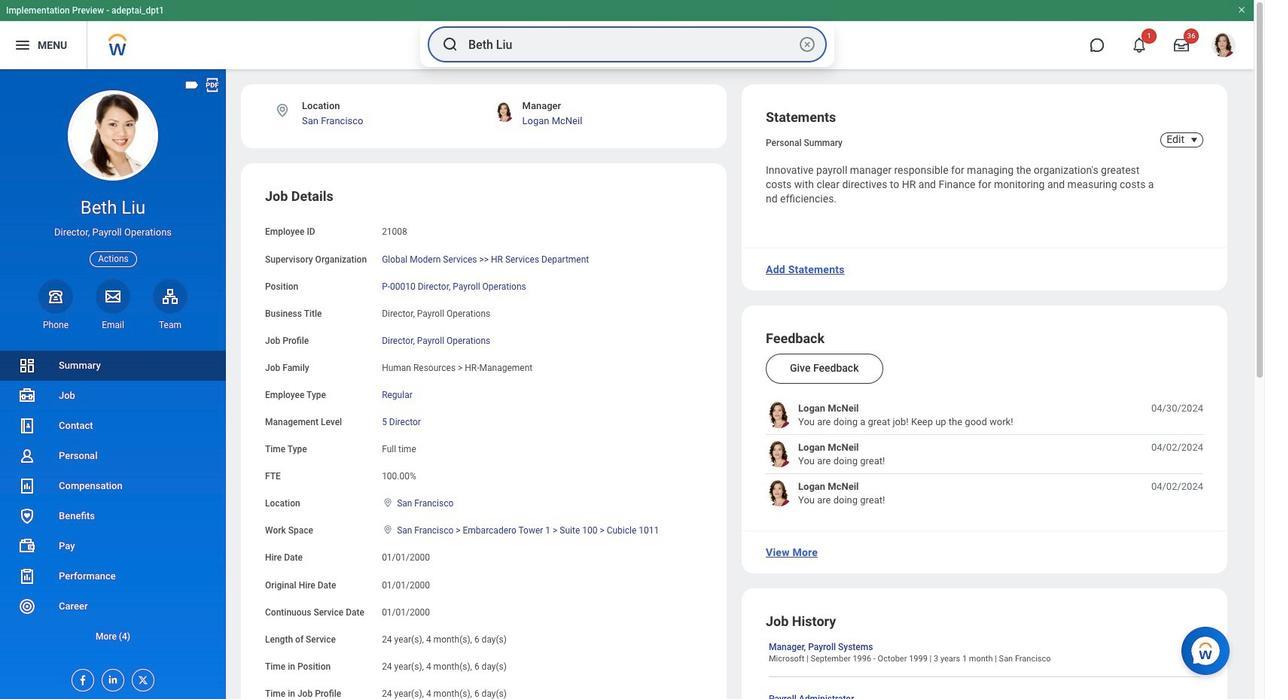 Task type: describe. For each thing, give the bounding box(es) containing it.
facebook image
[[72, 670, 89, 687]]

email beth liu element
[[96, 319, 130, 331]]

tag image
[[184, 77, 200, 93]]

3 employee's photo (logan mcneil) image from the top
[[766, 481, 792, 507]]

close environment banner image
[[1237, 5, 1246, 14]]

notifications large image
[[1132, 38, 1147, 53]]

full time element
[[382, 441, 416, 455]]

0 vertical spatial location image
[[274, 102, 291, 119]]

compensation image
[[18, 477, 36, 496]]

inbox large image
[[1174, 38, 1189, 53]]

x image
[[133, 670, 149, 687]]

1 employee's photo (logan mcneil) image from the top
[[766, 402, 792, 429]]

pay image
[[18, 538, 36, 556]]

view team image
[[161, 288, 179, 306]]

2 employee's photo (logan mcneil) image from the top
[[766, 442, 792, 468]]

navigation pane region
[[0, 69, 226, 700]]

personal image
[[18, 447, 36, 465]]

personal summary element
[[766, 135, 843, 148]]

view printable version (pdf) image
[[204, 77, 221, 93]]

2 vertical spatial location image
[[382, 525, 394, 536]]

team beth liu element
[[153, 319, 188, 331]]

mail image
[[104, 288, 122, 306]]

x circle image
[[798, 35, 816, 53]]



Task type: vqa. For each thing, say whether or not it's contained in the screenshot.
the MENU banner
no



Task type: locate. For each thing, give the bounding box(es) containing it.
justify image
[[14, 36, 32, 54]]

0 vertical spatial employee's photo (logan mcneil) image
[[766, 402, 792, 429]]

search image
[[441, 35, 459, 53]]

career image
[[18, 598, 36, 616]]

employee's photo (logan mcneil) image
[[766, 402, 792, 429], [766, 442, 792, 468], [766, 481, 792, 507]]

performance image
[[18, 568, 36, 586]]

benefits image
[[18, 508, 36, 526]]

summary image
[[18, 357, 36, 375]]

job image
[[18, 387, 36, 405]]

banner
[[0, 0, 1254, 69]]

profile logan mcneil image
[[1212, 33, 1236, 60]]

location image
[[274, 102, 291, 119], [382, 498, 394, 509], [382, 525, 394, 536]]

0 horizontal spatial list
[[0, 351, 226, 652]]

phone image
[[45, 288, 66, 306]]

phone beth liu element
[[38, 319, 73, 331]]

group
[[265, 188, 703, 700]]

1 horizontal spatial list
[[766, 402, 1203, 507]]

Search Workday  search field
[[468, 28, 795, 61]]

contact image
[[18, 417, 36, 435]]

1 vertical spatial location image
[[382, 498, 394, 509]]

2 vertical spatial employee's photo (logan mcneil) image
[[766, 481, 792, 507]]

1 vertical spatial employee's photo (logan mcneil) image
[[766, 442, 792, 468]]

linkedin image
[[102, 670, 119, 686]]

list
[[0, 351, 226, 652], [766, 402, 1203, 507]]

None search field
[[420, 22, 834, 67]]



